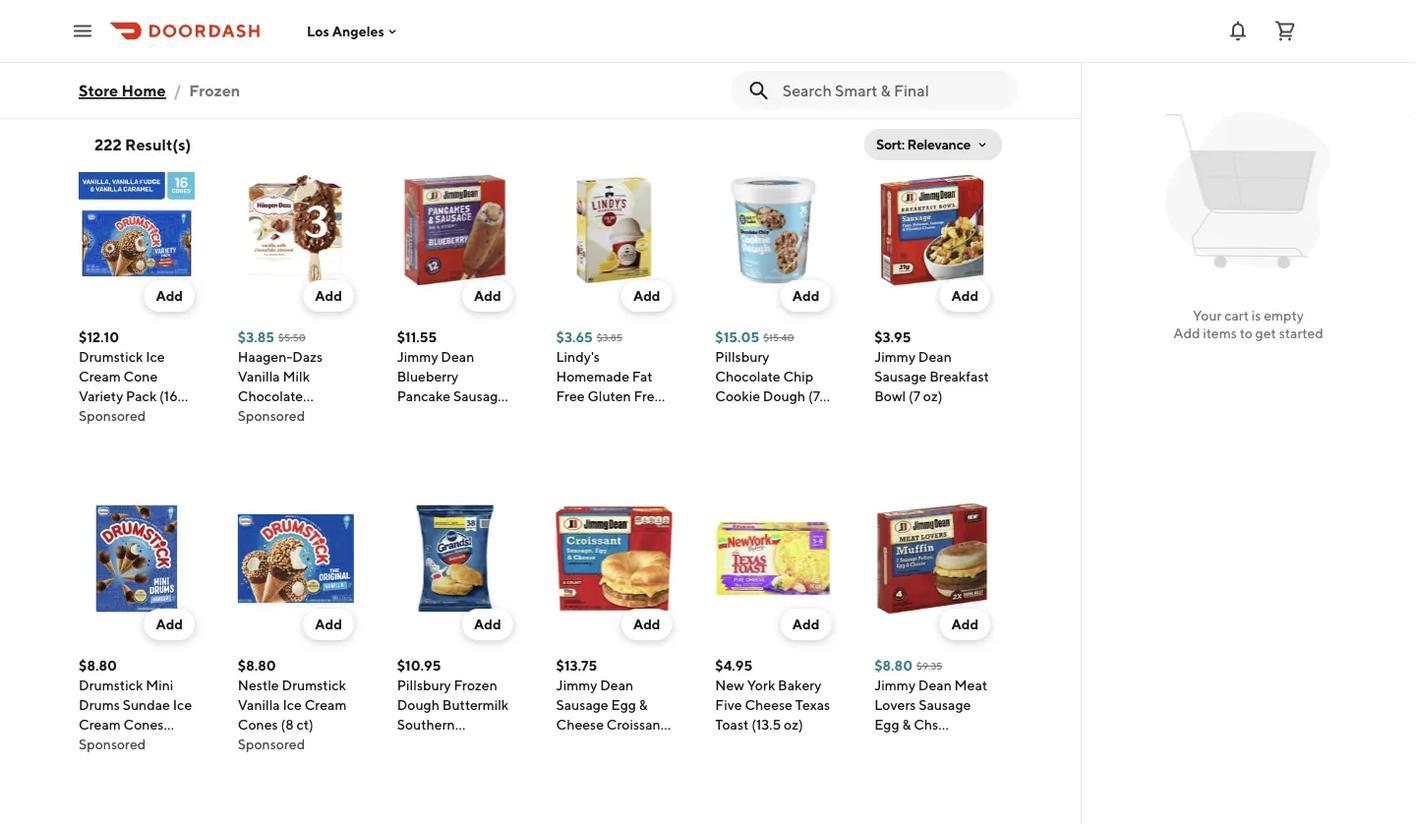 Task type: locate. For each thing, give the bounding box(es) containing it.
egg up the croissant
[[611, 697, 636, 713]]

pancake
[[397, 388, 451, 404]]

1 horizontal spatial (8
[[634, 736, 646, 752]]

0 vertical spatial cheese
[[745, 697, 793, 713]]

$3.85 right $3.65
[[597, 331, 622, 343]]

haagen-dazs vanilla milk chocolate almond ice cream bars (3 ct) image
[[238, 172, 354, 288]]

sponsored
[[79, 408, 146, 424], [238, 408, 305, 424], [79, 736, 146, 752], [238, 736, 305, 752]]

cream inside haagen-dazs double belgian chocolate chip ice cream (14 oz)
[[262, 65, 304, 82]]

1 vertical spatial chip
[[783, 368, 814, 385]]

drumstick ice cream cone variety pack (16 ct) image
[[79, 172, 195, 288]]

to
[[1240, 325, 1253, 341]]

add up meat
[[952, 616, 979, 632]]

home
[[121, 81, 166, 100]]

bakery
[[778, 677, 822, 693]]

pillsbury inside $10.95 pillsbury frozen dough buttermilk southern homestyle (38 ct)
[[397, 677, 451, 693]]

dazs for white
[[153, 6, 183, 23]]

(14
[[470, 46, 488, 62], [751, 46, 770, 62], [915, 46, 933, 62], [165, 65, 183, 82], [306, 65, 325, 82], [588, 65, 607, 82]]

dean for breakfast
[[918, 349, 952, 365]]

sausage inside $13.75 jimmy dean sausage egg & cheese croissant sandwiches (8 ct)
[[556, 697, 608, 713]]

drumstick for $8.80
[[79, 677, 143, 693]]

truffle
[[165, 46, 206, 62]]

0 vertical spatial egg
[[611, 697, 636, 713]]

your
[[1193, 307, 1222, 324]]

add up cone
[[156, 288, 183, 304]]

jimmy dean sausage egg & cheese croissant sandwiches (8 ct) image
[[556, 501, 672, 617]]

dazs inside haagen-dazs white chocolate raspberry truffle ice cream (14 oz)
[[153, 6, 183, 23]]

chocolate up truffle
[[140, 26, 205, 42]]

$8.80 up nestle
[[238, 657, 276, 674]]

cones inside $8.80 drumstick mini drums sundae ice cream cones vanilla (20 ct)
[[123, 716, 164, 733]]

haagen-
[[98, 6, 153, 23], [262, 6, 316, 23], [425, 6, 479, 23], [588, 6, 643, 23], [751, 6, 806, 23], [915, 6, 969, 23], [238, 349, 292, 365]]

chocolate down milk at the top left
[[238, 388, 303, 404]]

fat
[[632, 368, 653, 385]]

1 vertical spatial pillsbury
[[397, 677, 451, 693]]

0 horizontal spatial (8
[[281, 716, 294, 733]]

los
[[307, 23, 329, 39]]

chocolate up cookie
[[715, 368, 781, 385]]

ct) inside $13.75 jimmy dean sausage egg & cheese croissant sandwiches (8 ct)
[[649, 736, 666, 752]]

chip up (76
[[783, 368, 814, 385]]

cream inside haagen-dazs white chocolate raspberry truffle ice cream (14 oz)
[[120, 65, 162, 82]]

0 horizontal spatial pillsbury
[[397, 677, 451, 693]]

cream inside haagen-dazs rocky road ice cream (14 oz)
[[425, 46, 467, 62]]

haagen- for mango
[[915, 6, 969, 23]]

dough
[[763, 388, 806, 404], [397, 697, 440, 713]]

almond up 'bars'
[[238, 408, 288, 424]]

haagen- inside haagen-dazs vanilla swiss almond ice cream (14 oz)
[[588, 6, 643, 23]]

toast
[[715, 716, 749, 733]]

$5.50
[[278, 331, 306, 343]]

lovers
[[874, 697, 916, 713]]

1 cones from the left
[[123, 716, 164, 733]]

dean
[[441, 349, 474, 365], [918, 349, 952, 365], [600, 677, 633, 693], [918, 677, 952, 693]]

ice inside haagen-dazs rocky road ice cream (14 oz)
[[503, 26, 522, 42]]

sponsored down variety
[[79, 408, 146, 424]]

0 horizontal spatial cones
[[123, 716, 164, 733]]

add up $8.80 nestle drumstick vanilla ice cream cones (8 ct) sponsored at bottom left
[[315, 616, 342, 632]]

1 vertical spatial almond
[[238, 408, 288, 424]]

(14 inside haagen-dazs coffee ice cream (14 oz)
[[751, 46, 770, 62]]

is
[[1252, 307, 1261, 324]]

almond
[[588, 46, 638, 62], [238, 408, 288, 424]]

dough left (76
[[763, 388, 806, 404]]

southern
[[397, 716, 455, 733]]

cream inside haagen-dazs coffee ice cream (14 oz)
[[819, 26, 861, 42]]

haagen- up swiss at the top
[[588, 6, 643, 23]]

sponsored inside $8.80 nestle drumstick vanilla ice cream cones (8 ct) sponsored
[[238, 736, 305, 752]]

1 horizontal spatial cones
[[238, 716, 278, 733]]

2 cones from the left
[[238, 716, 278, 733]]

york
[[747, 677, 775, 693]]

sausage inside $8.80 $9.35 jimmy dean meat lovers sausage egg & chs sandwich (4 ct)
[[919, 697, 971, 713]]

vanilla
[[588, 26, 630, 42], [238, 368, 280, 385], [238, 697, 280, 713], [79, 736, 121, 752]]

chocolate inside "$3.85 $5.50 haagen-dazs vanilla milk chocolate almond ice cream bars (3 ct)"
[[238, 388, 303, 404]]

0 vertical spatial (8
[[281, 716, 294, 733]]

haagen- up double
[[262, 6, 316, 23]]

jimmy dean blueberry pancake sausage (30 oz) image
[[397, 172, 513, 288]]

sponsored down nestle
[[238, 736, 305, 752]]

sponsored up 'bars'
[[238, 408, 305, 424]]

ct)
[[79, 408, 96, 424], [328, 427, 345, 444], [572, 427, 589, 444], [296, 716, 314, 733], [149, 736, 166, 752], [491, 736, 508, 752], [649, 736, 666, 752], [954, 736, 971, 752]]

add up fat
[[633, 288, 660, 304]]

cheese
[[745, 697, 793, 713], [556, 716, 604, 733]]

cheese up sandwiches
[[556, 716, 604, 733]]

haagen- up mango at the top of the page
[[915, 6, 969, 23]]

store home / frozen
[[79, 81, 240, 100]]

dazs inside haagen-dazs mango ice cream (14 oz)
[[969, 6, 1000, 23]]

blueberry
[[397, 368, 459, 385]]

sundae
[[123, 697, 170, 713]]

add for nestle drumstick vanilla ice cream cones (8 ct)
[[315, 616, 342, 632]]

chocolate down double
[[262, 46, 327, 62]]

1 horizontal spatial pillsbury
[[715, 349, 769, 365]]

frozen
[[79, 72, 176, 109], [189, 81, 240, 100], [454, 677, 497, 693]]

dazs for vanilla
[[643, 6, 673, 23]]

jimmy up the lovers
[[874, 677, 916, 693]]

$10.95 pillsbury frozen dough buttermilk southern homestyle (38 ct)
[[397, 657, 509, 752]]

drumstick inside $12.10 drumstick ice cream cone variety pack (16 ct)
[[79, 349, 143, 365]]

$3.85 inside "$3.85 $5.50 haagen-dazs vanilla milk chocolate almond ice cream bars (3 ct)"
[[238, 329, 274, 345]]

(14 inside haagen-dazs rocky road ice cream (14 oz)
[[470, 46, 488, 62]]

jimmy down $3.95
[[874, 349, 916, 365]]

jimmy inside $11.55 jimmy dean blueberry pancake sausage (30 oz)
[[397, 349, 438, 365]]

dazs for rocky
[[479, 6, 510, 23]]

lindy's homemade fat free gluten free lemon italian ice (6 ct) image
[[556, 172, 672, 288]]

(14 inside haagen-dazs mango ice cream (14 oz)
[[915, 46, 933, 62]]

ct) inside $8.80 nestle drumstick vanilla ice cream cones (8 ct) sponsored
[[296, 716, 314, 733]]

chocolate
[[140, 26, 205, 42], [262, 46, 327, 62], [715, 368, 781, 385], [238, 388, 303, 404]]

nestle drumstick vanilla ice cream cones (8 ct) image
[[238, 501, 354, 617]]

drumstick down $12.10 at the top left
[[79, 349, 143, 365]]

sponsored for ice
[[238, 408, 305, 424]]

1 horizontal spatial almond
[[588, 46, 638, 62]]

$8.80 inside $8.80 drumstick mini drums sundae ice cream cones vanilla (20 ct)
[[79, 657, 117, 674]]

& up the croissant
[[639, 697, 648, 713]]

dough up southern
[[397, 697, 440, 713]]

empty retail cart image
[[1156, 98, 1341, 283]]

oz) inside haagen-dazs rocky road ice cream (14 oz)
[[491, 46, 510, 62]]

store
[[79, 81, 118, 100]]

haagen- inside haagen-dazs rocky road ice cream (14 oz)
[[425, 6, 479, 23]]

vanilla inside $8.80 drumstick mini drums sundae ice cream cones vanilla (20 ct)
[[79, 736, 121, 752]]

1 horizontal spatial $8.80
[[238, 657, 276, 674]]

1 horizontal spatial free
[[634, 388, 662, 404]]

haagen-dazs coffee ice cream (14 oz)
[[751, 6, 861, 62]]

pack
[[126, 388, 157, 404]]

frozen down raspberry in the left top of the page
[[79, 72, 176, 109]]

ice inside $8.80 nestle drumstick vanilla ice cream cones (8 ct) sponsored
[[283, 697, 302, 713]]

add up bakery
[[792, 616, 820, 632]]

oz) inside $4.95 new york bakery five cheese texas toast (13.5 oz)
[[784, 716, 803, 733]]

breakfast
[[930, 368, 989, 385]]

egg inside $13.75 jimmy dean sausage egg & cheese croissant sandwiches (8 ct)
[[611, 697, 636, 713]]

dazs for double
[[316, 6, 346, 23]]

$3.85
[[238, 329, 274, 345], [597, 331, 622, 343]]

sausage
[[874, 368, 927, 385], [453, 388, 506, 404], [556, 697, 608, 713], [919, 697, 971, 713]]

jimmy
[[397, 349, 438, 365], [874, 349, 916, 365], [556, 677, 597, 693], [874, 677, 916, 693]]

2 horizontal spatial frozen
[[454, 677, 497, 693]]

cones down nestle
[[238, 716, 278, 733]]

italian
[[602, 408, 641, 424]]

haagen-dazs mango ice cream (14 oz)
[[915, 6, 1025, 62]]

ice inside haagen-dazs mango ice cream (14 oz)
[[961, 26, 981, 42]]

dazs inside "$3.85 $5.50 haagen-dazs vanilla milk chocolate almond ice cream bars (3 ct)"
[[292, 349, 323, 365]]

sausage down $13.75
[[556, 697, 608, 713]]

result(s)
[[125, 135, 191, 154]]

frozen inside $10.95 pillsbury frozen dough buttermilk southern homestyle (38 ct)
[[454, 677, 497, 693]]

$8.80 nestle drumstick vanilla ice cream cones (8 ct) sponsored
[[238, 657, 347, 752]]

(38
[[467, 736, 488, 752]]

0 horizontal spatial chip
[[330, 46, 360, 62]]

0 horizontal spatial $8.80
[[79, 657, 117, 674]]

$8.80 inside $8.80 $9.35 jimmy dean meat lovers sausage egg & chs sandwich (4 ct)
[[874, 657, 913, 674]]

1 horizontal spatial dough
[[763, 388, 806, 404]]

vanilla left milk at the top left
[[238, 368, 280, 385]]

add up $15.40 on the top right
[[792, 288, 820, 304]]

ice inside haagen-dazs double belgian chocolate chip ice cream (14 oz)
[[363, 46, 382, 62]]

add up $13.75 jimmy dean sausage egg & cheese croissant sandwiches (8 ct)
[[633, 616, 660, 632]]

haagen- down '$5.50'
[[238, 349, 292, 365]]

1 free from the left
[[556, 388, 585, 404]]

dazs inside haagen-dazs coffee ice cream (14 oz)
[[806, 6, 836, 23]]

1 horizontal spatial $3.85
[[597, 331, 622, 343]]

frozen up "buttermilk"
[[454, 677, 497, 693]]

drumstick for $12.10
[[79, 349, 143, 365]]

add down your
[[1174, 325, 1200, 341]]

meat
[[955, 677, 988, 693]]

vanilla down nestle
[[238, 697, 280, 713]]

vanilla left (20
[[79, 736, 121, 752]]

0 vertical spatial &
[[639, 697, 648, 713]]

items
[[1203, 325, 1237, 341]]

vanilla left swiss at the top
[[588, 26, 630, 42]]

add for pillsbury frozen dough buttermilk southern homestyle (38 ct)
[[474, 616, 501, 632]]

1 vertical spatial egg
[[874, 716, 899, 733]]

$15.05
[[715, 329, 759, 345]]

$8.80 left $9.35 at the bottom of page
[[874, 657, 913, 674]]

cream inside haagen-dazs vanilla swiss almond ice cream (14 oz)
[[663, 46, 705, 62]]

los angeles
[[307, 23, 384, 39]]

add for lindy's homemade fat free gluten free lemon italian ice (6 ct)
[[633, 288, 660, 304]]

add for jimmy dean meat lovers sausage egg & chs sandwich (4 ct)
[[952, 616, 979, 632]]

jimmy down $11.55
[[397, 349, 438, 365]]

dean up breakfast
[[918, 349, 952, 365]]

cream
[[819, 26, 861, 42], [983, 26, 1025, 42], [425, 46, 467, 62], [663, 46, 705, 62], [120, 65, 162, 82], [262, 65, 304, 82], [79, 368, 121, 385], [238, 427, 280, 444], [305, 697, 347, 713], [79, 716, 121, 733]]

empty
[[1264, 307, 1304, 324]]

jimmy inside $3.95 jimmy dean sausage breakfast bowl (7 oz)
[[874, 349, 916, 365]]

222 result(s)
[[94, 135, 191, 154]]

add for jimmy dean blueberry pancake sausage (30 oz)
[[474, 288, 501, 304]]

gluten
[[588, 388, 631, 404]]

ice inside $8.80 drumstick mini drums sundae ice cream cones vanilla (20 ct)
[[173, 697, 192, 713]]

mango
[[915, 26, 959, 42]]

add for drumstick ice cream cone variety pack (16 ct)
[[156, 288, 183, 304]]

haagen- up coffee
[[751, 6, 806, 23]]

sort: relevance
[[876, 136, 971, 152]]

add up mini
[[156, 616, 183, 632]]

add up "$3.85 $5.50 haagen-dazs vanilla milk chocolate almond ice cream bars (3 ct)"
[[315, 288, 342, 304]]

$15.40
[[763, 331, 794, 343]]

add up "buttermilk"
[[474, 616, 501, 632]]

1 horizontal spatial egg
[[874, 716, 899, 733]]

vanilla inside haagen-dazs vanilla swiss almond ice cream (14 oz)
[[588, 26, 630, 42]]

cheese up (13.5
[[745, 697, 793, 713]]

oz) inside $11.55 jimmy dean blueberry pancake sausage (30 oz)
[[422, 408, 441, 424]]

sponsored down 'drums'
[[79, 736, 146, 752]]

swiss
[[633, 26, 667, 42]]

0 vertical spatial almond
[[588, 46, 638, 62]]

drumstick right nestle
[[282, 677, 346, 693]]

pillsbury down $10.95
[[397, 677, 451, 693]]

cream inside $8.80 drumstick mini drums sundae ice cream cones vanilla (20 ct)
[[79, 716, 121, 733]]

0 vertical spatial chip
[[330, 46, 360, 62]]

add up $3.95 jimmy dean sausage breakfast bowl (7 oz)
[[952, 288, 979, 304]]

dazs inside haagen-dazs double belgian chocolate chip ice cream (14 oz)
[[316, 6, 346, 23]]

dean inside $13.75 jimmy dean sausage egg & cheese croissant sandwiches (8 ct)
[[600, 677, 633, 693]]

0 horizontal spatial egg
[[611, 697, 636, 713]]

dazs inside haagen-dazs vanilla swiss almond ice cream (14 oz)
[[643, 6, 673, 23]]

1 vertical spatial (8
[[634, 736, 646, 752]]

jimmy inside $13.75 jimmy dean sausage egg & cheese croissant sandwiches (8 ct)
[[556, 677, 597, 693]]

1 vertical spatial &
[[902, 716, 911, 733]]

(20
[[124, 736, 146, 752]]

free down fat
[[634, 388, 662, 404]]

egg inside $8.80 $9.35 jimmy dean meat lovers sausage egg & chs sandwich (4 ct)
[[874, 716, 899, 733]]

0 horizontal spatial dough
[[397, 697, 440, 713]]

1 horizontal spatial &
[[902, 716, 911, 733]]

ice inside haagen-dazs coffee ice cream (14 oz)
[[797, 26, 817, 42]]

mini
[[146, 677, 173, 693]]

dean up blueberry
[[441, 349, 474, 365]]

0 horizontal spatial &
[[639, 697, 648, 713]]

add for new york bakery five cheese texas toast (13.5 oz)
[[792, 616, 820, 632]]

haagen- for rocky
[[425, 6, 479, 23]]

haagen- inside haagen-dazs white chocolate raspberry truffle ice cream (14 oz)
[[98, 6, 153, 23]]

$8.80 up 'drums'
[[79, 657, 117, 674]]

(8
[[281, 716, 294, 733], [634, 736, 646, 752]]

1 vertical spatial cheese
[[556, 716, 604, 733]]

0 horizontal spatial almond
[[238, 408, 288, 424]]

1 horizontal spatial cheese
[[745, 697, 793, 713]]

0 horizontal spatial free
[[556, 388, 585, 404]]

vanilla inside $8.80 nestle drumstick vanilla ice cream cones (8 ct) sponsored
[[238, 697, 280, 713]]

haagen- up white
[[98, 6, 153, 23]]

pillsbury chocolate chip cookie dough (76 oz) image
[[715, 172, 831, 288]]

dean inside $3.95 jimmy dean sausage breakfast bowl (7 oz)
[[918, 349, 952, 365]]

add up $11.55 jimmy dean blueberry pancake sausage (30 oz) on the left of the page
[[474, 288, 501, 304]]

free up lemon
[[556, 388, 585, 404]]

$4.95
[[715, 657, 752, 674]]

almond inside "$3.85 $5.50 haagen-dazs vanilla milk chocolate almond ice cream bars (3 ct)"
[[238, 408, 288, 424]]

chip
[[330, 46, 360, 62], [783, 368, 814, 385]]

2 $8.80 from the left
[[238, 657, 276, 674]]

$3.85 inside $3.65 $3.85 lindy's homemade fat free gluten free lemon italian ice (6 ct)
[[597, 331, 622, 343]]

cones
[[123, 716, 164, 733], [238, 716, 278, 733]]

sponsored for vanilla
[[79, 736, 146, 752]]

sausage up bowl
[[874, 368, 927, 385]]

raspberry
[[98, 46, 162, 62]]

0 horizontal spatial $3.85
[[238, 329, 274, 345]]

haagen- inside haagen-dazs coffee ice cream (14 oz)
[[751, 6, 806, 23]]

haagen- up rocky
[[425, 6, 479, 23]]

$12.10
[[79, 329, 119, 345]]

add
[[156, 288, 183, 304], [315, 288, 342, 304], [474, 288, 501, 304], [633, 288, 660, 304], [792, 288, 820, 304], [952, 288, 979, 304], [1174, 325, 1200, 341], [156, 616, 183, 632], [315, 616, 342, 632], [474, 616, 501, 632], [633, 616, 660, 632], [792, 616, 820, 632], [952, 616, 979, 632]]

pillsbury down $15.05
[[715, 349, 769, 365]]

egg down the lovers
[[874, 716, 899, 733]]

jimmy down $13.75
[[556, 677, 597, 693]]

cream inside haagen-dazs mango ice cream (14 oz)
[[983, 26, 1025, 42]]

add for jimmy dean sausage breakfast bowl (7 oz)
[[952, 288, 979, 304]]

0 vertical spatial dough
[[763, 388, 806, 404]]

croissant
[[607, 716, 666, 733]]

& left chs
[[902, 716, 911, 733]]

nestle
[[238, 677, 279, 693]]

0 vertical spatial pillsbury
[[715, 349, 769, 365]]

almond down swiss at the top
[[588, 46, 638, 62]]

chip down the belgian
[[330, 46, 360, 62]]

cheese inside $4.95 new york bakery five cheese texas toast (13.5 oz)
[[745, 697, 793, 713]]

started
[[1279, 325, 1324, 341]]

add inside your cart is empty add items to get started
[[1174, 325, 1200, 341]]

3 $8.80 from the left
[[874, 657, 913, 674]]

drumstick inside $8.80 drumstick mini drums sundae ice cream cones vanilla (20 ct)
[[79, 677, 143, 693]]

sausage up chs
[[919, 697, 971, 713]]

dazs inside haagen-dazs rocky road ice cream (14 oz)
[[479, 6, 510, 23]]

homestyle
[[397, 736, 465, 752]]

haagen- inside haagen-dazs mango ice cream (14 oz)
[[915, 6, 969, 23]]

0 horizontal spatial cheese
[[556, 716, 604, 733]]

1 $8.80 from the left
[[79, 657, 117, 674]]

free
[[556, 388, 585, 404], [634, 388, 662, 404]]

frozen right /
[[189, 81, 240, 100]]

sausage down blueberry
[[453, 388, 506, 404]]

2 horizontal spatial $8.80
[[874, 657, 913, 674]]

1 horizontal spatial frozen
[[189, 81, 240, 100]]

cones down sundae
[[123, 716, 164, 733]]

add for haagen-dazs vanilla milk chocolate almond ice cream bars (3 ct)
[[315, 288, 342, 304]]

$3.85 left '$5.50'
[[238, 329, 274, 345]]

dean down $9.35 at the bottom of page
[[918, 677, 952, 693]]

dean up the croissant
[[600, 677, 633, 693]]

1 vertical spatial dough
[[397, 697, 440, 713]]

drumstick up 'drums'
[[79, 677, 143, 693]]

1 horizontal spatial chip
[[783, 368, 814, 385]]



Task type: vqa. For each thing, say whether or not it's contained in the screenshot.


Task type: describe. For each thing, give the bounding box(es) containing it.
jimmy dean meat lovers sausage egg & chs sandwich (4 ct) image
[[874, 501, 991, 617]]

texas
[[795, 697, 830, 713]]

ice inside "$3.85 $5.50 haagen-dazs vanilla milk chocolate almond ice cream bars (3 ct)"
[[290, 408, 310, 424]]

ice inside $12.10 drumstick ice cream cone variety pack (16 ct)
[[146, 349, 165, 365]]

ct) inside $8.80 drumstick mini drums sundae ice cream cones vanilla (20 ct)
[[149, 736, 166, 752]]

sandwich
[[874, 736, 935, 752]]

almond inside haagen-dazs vanilla swiss almond ice cream (14 oz)
[[588, 46, 638, 62]]

chocolate inside $15.05 $15.40 pillsbury chocolate chip cookie dough (76 oz)
[[715, 368, 781, 385]]

& inside $13.75 jimmy dean sausage egg & cheese croissant sandwiches (8 ct)
[[639, 697, 648, 713]]

drumstick mini drums sundae ice cream cones vanilla (20 ct) image
[[79, 501, 195, 617]]

double
[[262, 26, 308, 42]]

haagen-dazs vanilla swiss almond ice cream (14 oz)
[[588, 6, 705, 82]]

$3.95 jimmy dean sausage breakfast bowl (7 oz)
[[874, 329, 989, 404]]

cream inside $8.80 nestle drumstick vanilla ice cream cones (8 ct) sponsored
[[305, 697, 347, 713]]

white
[[98, 26, 137, 42]]

$15.05 $15.40 pillsbury chocolate chip cookie dough (76 oz)
[[715, 329, 828, 424]]

$13.75
[[556, 657, 597, 674]]

(16
[[159, 388, 178, 404]]

$3.95
[[874, 329, 911, 345]]

coffee
[[751, 26, 795, 42]]

cream inside $12.10 drumstick ice cream cone variety pack (16 ct)
[[79, 368, 121, 385]]

belgian
[[311, 26, 358, 42]]

(3
[[313, 427, 325, 444]]

store home link
[[79, 71, 166, 110]]

0 horizontal spatial frozen
[[79, 72, 176, 109]]

(13.5
[[752, 716, 781, 733]]

(7
[[909, 388, 921, 404]]

cookie
[[715, 388, 760, 404]]

ct) inside $8.80 $9.35 jimmy dean meat lovers sausage egg & chs sandwich (4 ct)
[[954, 736, 971, 752]]

$3.85 $5.50 haagen-dazs vanilla milk chocolate almond ice cream bars (3 ct)
[[238, 329, 345, 444]]

cone
[[123, 368, 158, 385]]

$10.95
[[397, 657, 441, 674]]

haagen- for white
[[98, 6, 153, 23]]

road
[[467, 26, 500, 42]]

bowl
[[874, 388, 906, 404]]

jimmy inside $8.80 $9.35 jimmy dean meat lovers sausage egg & chs sandwich (4 ct)
[[874, 677, 916, 693]]

$3.65
[[556, 329, 593, 345]]

(8 inside $13.75 jimmy dean sausage egg & cheese croissant sandwiches (8 ct)
[[634, 736, 646, 752]]

five
[[715, 697, 742, 713]]

jimmy for $11.55
[[397, 349, 438, 365]]

add for drumstick mini drums sundae ice cream cones vanilla (20 ct)
[[156, 616, 183, 632]]

(30
[[397, 408, 419, 424]]

buttermilk
[[442, 697, 509, 713]]

222
[[94, 135, 122, 154]]

$11.55
[[397, 329, 437, 345]]

oz) inside haagen-dazs white chocolate raspberry truffle ice cream (14 oz)
[[186, 65, 205, 82]]

sausage inside $3.95 jimmy dean sausage breakfast bowl (7 oz)
[[874, 368, 927, 385]]

oz) inside $15.05 $15.40 pillsbury chocolate chip cookie dough (76 oz)
[[715, 408, 735, 424]]

relevance
[[907, 136, 971, 152]]

(8 inside $8.80 nestle drumstick vanilla ice cream cones (8 ct) sponsored
[[281, 716, 294, 733]]

(14 inside haagen-dazs vanilla swiss almond ice cream (14 oz)
[[588, 65, 607, 82]]

milk
[[283, 368, 310, 385]]

$9.35
[[917, 660, 943, 671]]

drums
[[79, 697, 120, 713]]

$11.55 jimmy dean blueberry pancake sausage (30 oz)
[[397, 329, 506, 424]]

lemon
[[556, 408, 600, 424]]

haagen-dazs double belgian chocolate chip ice cream (14 oz)
[[262, 6, 382, 82]]

ice inside haagen-dazs white chocolate raspberry truffle ice cream (14 oz)
[[98, 65, 117, 82]]

get
[[1256, 325, 1276, 341]]

haagen- for coffee
[[751, 6, 806, 23]]

jimmy for $3.95
[[874, 349, 916, 365]]

cream inside "$3.85 $5.50 haagen-dazs vanilla milk chocolate almond ice cream bars (3 ct)"
[[238, 427, 280, 444]]

oz) inside haagen-dazs coffee ice cream (14 oz)
[[773, 46, 792, 62]]

add for jimmy dean sausage egg & cheese croissant sandwiches (8 ct)
[[633, 616, 660, 632]]

sandwiches
[[556, 736, 631, 752]]

variety
[[79, 388, 123, 404]]

$8.80 for drumstick mini drums sundae ice cream cones vanilla (20 ct)
[[79, 657, 117, 674]]

rocky
[[425, 26, 464, 42]]

dean inside $8.80 $9.35 jimmy dean meat lovers sausage egg & chs sandwich (4 ct)
[[918, 677, 952, 693]]

haagen- inside "$3.85 $5.50 haagen-dazs vanilla milk chocolate almond ice cream bars (3 ct)"
[[238, 349, 292, 365]]

cones inside $8.80 nestle drumstick vanilla ice cream cones (8 ct) sponsored
[[238, 716, 278, 733]]

ice inside haagen-dazs vanilla swiss almond ice cream (14 oz)
[[641, 46, 660, 62]]

haagen- for vanilla
[[588, 6, 643, 23]]

ct) inside "$3.85 $5.50 haagen-dazs vanilla milk chocolate almond ice cream bars (3 ct)"
[[328, 427, 345, 444]]

2 free from the left
[[634, 388, 662, 404]]

chs
[[914, 716, 938, 733]]

angeles
[[332, 23, 384, 39]]

chocolate inside haagen-dazs double belgian chocolate chip ice cream (14 oz)
[[262, 46, 327, 62]]

sort:
[[876, 136, 905, 152]]

bars
[[283, 427, 310, 444]]

pillsbury inside $15.05 $15.40 pillsbury chocolate chip cookie dough (76 oz)
[[715, 349, 769, 365]]

jimmy dean sausage breakfast bowl (7 oz) image
[[874, 172, 991, 288]]

dough inside $10.95 pillsbury frozen dough buttermilk southern homestyle (38 ct)
[[397, 697, 440, 713]]

$8.80 $9.35 jimmy dean meat lovers sausage egg & chs sandwich (4 ct)
[[874, 657, 988, 752]]

/
[[174, 81, 181, 100]]

$8.80 for nestle drumstick vanilla ice cream cones (8 ct)
[[238, 657, 276, 674]]

vanilla inside "$3.85 $5.50 haagen-dazs vanilla milk chocolate almond ice cream bars (3 ct)"
[[238, 368, 280, 385]]

dazs for mango
[[969, 6, 1000, 23]]

$13.75 jimmy dean sausage egg & cheese croissant sandwiches (8 ct)
[[556, 657, 666, 752]]

(14 inside haagen-dazs white chocolate raspberry truffle ice cream (14 oz)
[[165, 65, 183, 82]]

dean for pancake
[[441, 349, 474, 365]]

pillsbury frozen dough buttermilk southern homestyle (38 ct) image
[[397, 501, 513, 617]]

oz) inside $3.95 jimmy dean sausage breakfast bowl (7 oz)
[[923, 388, 943, 404]]

dean for egg
[[600, 677, 633, 693]]

dough inside $15.05 $15.40 pillsbury chocolate chip cookie dough (76 oz)
[[763, 388, 806, 404]]

oz) inside haagen-dazs vanilla swiss almond ice cream (14 oz)
[[609, 65, 629, 82]]

dazs for coffee
[[806, 6, 836, 23]]

chip inside haagen-dazs double belgian chocolate chip ice cream (14 oz)
[[330, 46, 360, 62]]

homemade
[[556, 368, 629, 385]]

Search Smart & Final search field
[[783, 80, 1002, 101]]

ct) inside $10.95 pillsbury frozen dough buttermilk southern homestyle (38 ct)
[[491, 736, 508, 752]]

oz) inside haagen-dazs mango ice cream (14 oz)
[[936, 46, 955, 62]]

notification bell image
[[1226, 19, 1250, 43]]

$8.80 drumstick mini drums sundae ice cream cones vanilla (20 ct)
[[79, 657, 192, 752]]

haagen-dazs rocky road ice cream (14 oz)
[[425, 6, 522, 62]]

drumstick inside $8.80 nestle drumstick vanilla ice cream cones (8 ct) sponsored
[[282, 677, 346, 693]]

ct) inside $3.65 $3.85 lindy's homemade fat free gluten free lemon italian ice (6 ct)
[[572, 427, 589, 444]]

& inside $8.80 $9.35 jimmy dean meat lovers sausage egg & chs sandwich (4 ct)
[[902, 716, 911, 733]]

ct) inside $12.10 drumstick ice cream cone variety pack (16 ct)
[[79, 408, 96, 424]]

sponsored for ct)
[[79, 408, 146, 424]]

los angeles button
[[307, 23, 400, 39]]

ice inside $3.65 $3.85 lindy's homemade fat free gluten free lemon italian ice (6 ct)
[[644, 408, 663, 424]]

cart
[[1225, 307, 1249, 324]]

new york bakery five cheese texas toast (13.5 oz) image
[[715, 501, 831, 617]]

(14 inside haagen-dazs double belgian chocolate chip ice cream (14 oz)
[[306, 65, 325, 82]]

(6
[[556, 427, 569, 444]]

$12.10 drumstick ice cream cone variety pack (16 ct)
[[79, 329, 178, 424]]

0 items, open order cart image
[[1274, 19, 1297, 43]]

$3.65 $3.85 lindy's homemade fat free gluten free lemon italian ice (6 ct)
[[556, 329, 663, 444]]

cheese inside $13.75 jimmy dean sausage egg & cheese croissant sandwiches (8 ct)
[[556, 716, 604, 733]]

add for pillsbury chocolate chip cookie dough (76 oz)
[[792, 288, 820, 304]]

$4.95 new york bakery five cheese texas toast (13.5 oz)
[[715, 657, 830, 733]]

sausage inside $11.55 jimmy dean blueberry pancake sausage (30 oz)
[[453, 388, 506, 404]]

haagen-dazs white chocolate raspberry truffle ice cream (14 oz)
[[98, 6, 206, 82]]

lindy's
[[556, 349, 600, 365]]

(4
[[938, 736, 951, 752]]

new
[[715, 677, 744, 693]]

your cart is empty add items to get started
[[1174, 307, 1324, 341]]

chip inside $15.05 $15.40 pillsbury chocolate chip cookie dough (76 oz)
[[783, 368, 814, 385]]

chocolate inside haagen-dazs white chocolate raspberry truffle ice cream (14 oz)
[[140, 26, 205, 42]]

oz) inside haagen-dazs double belgian chocolate chip ice cream (14 oz)
[[328, 65, 347, 82]]

jimmy for $13.75
[[556, 677, 597, 693]]

haagen- for double
[[262, 6, 316, 23]]

sort: relevance button
[[864, 129, 1002, 160]]

open menu image
[[71, 19, 94, 43]]



